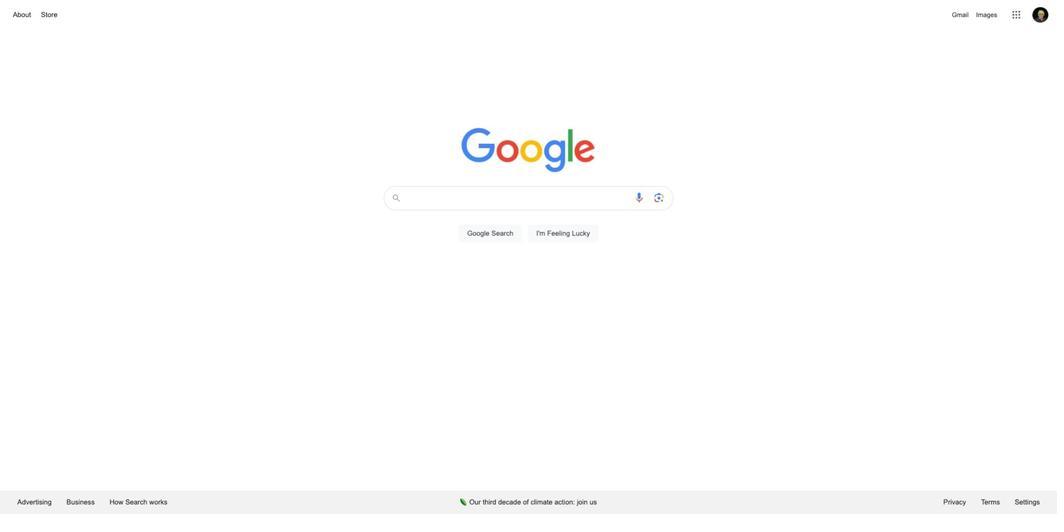 Task type: vqa. For each thing, say whether or not it's contained in the screenshot.
SEARCH FIELD
yes



Task type: locate. For each thing, give the bounding box(es) containing it.
None search field
[[10, 183, 1048, 254]]

search by voice image
[[634, 192, 645, 204]]



Task type: describe. For each thing, give the bounding box(es) containing it.
search by image image
[[653, 192, 665, 204]]

google image
[[462, 128, 596, 174]]



